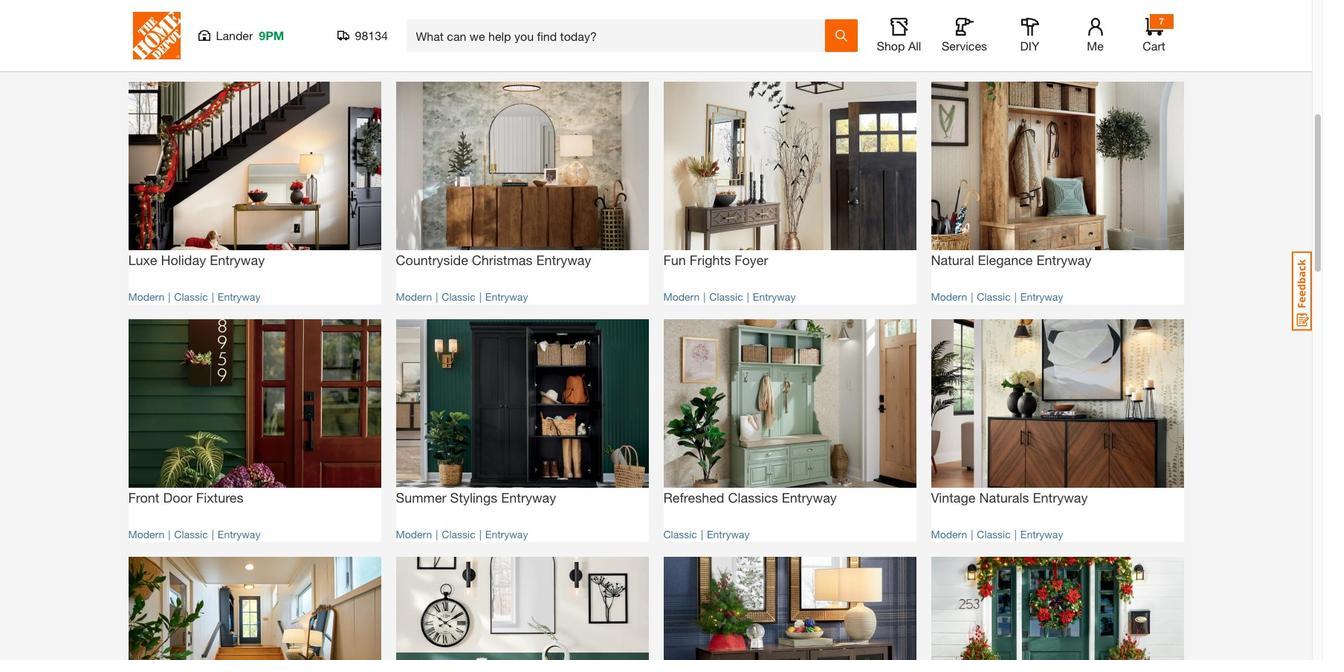 Task type: describe. For each thing, give the bounding box(es) containing it.
countryside christmas entryway link
[[396, 250, 649, 282]]

| down fixtures
[[212, 528, 214, 541]]

all for shop all
[[908, 39, 921, 53]]

shop
[[877, 39, 905, 53]]

clear all button
[[795, 39, 834, 67]]

| down vintage naturals entryway
[[1014, 528, 1017, 541]]

vintage naturals entryway
[[931, 489, 1088, 506]]

refreshed
[[663, 489, 724, 506]]

classic for luxe holiday entryway
[[174, 291, 208, 303]]

entryway link for luxe holiday entryway
[[218, 291, 260, 303]]

modern link for luxe
[[128, 291, 164, 303]]

holiday
[[161, 252, 206, 268]]

| down countryside christmas entryway in the top of the page
[[479, 291, 482, 303]]

classic for natural elegance entryway
[[977, 291, 1011, 303]]

mid-century modern
[[667, 46, 764, 59]]

entryway link for natural elegance entryway
[[1020, 291, 1063, 303]]

foyer
[[734, 252, 768, 268]]

shop all button
[[875, 18, 923, 54]]

stylings
[[450, 489, 497, 506]]

christmas
[[472, 252, 533, 268]]

clear all
[[795, 46, 834, 59]]

front door fixtures link
[[128, 488, 381, 519]]

entryway inside luxe holiday entryway link
[[210, 252, 265, 268]]

modern | classic | entryway for naturals
[[931, 528, 1063, 541]]

lander 9pm
[[216, 28, 284, 42]]

fun
[[663, 252, 686, 268]]

entryway inside the summer stylings entryway link
[[501, 489, 556, 506]]

98134 button
[[337, 28, 388, 43]]

| down door
[[168, 528, 170, 541]]

modern for luxe holiday entryway
[[128, 291, 164, 303]]

countryside
[[396, 252, 468, 268]]

natural elegance entryway
[[931, 252, 1091, 268]]

diy
[[1020, 39, 1039, 53]]

modern | classic | entryway for frights
[[663, 291, 796, 303]]

cart 7
[[1143, 16, 1165, 53]]

feedback link image
[[1292, 251, 1312, 332]]

natural
[[931, 252, 974, 268]]

classic link for fun
[[709, 291, 743, 303]]

shop all
[[877, 39, 921, 53]]

naturals
[[979, 489, 1029, 506]]

luxe holiday entryway
[[128, 252, 265, 268]]

classic link for natural
[[977, 291, 1011, 303]]

| down the countryside
[[436, 291, 438, 303]]

summer stylings entryway link
[[396, 488, 649, 519]]

natural elegance entryway link
[[931, 250, 1184, 282]]

clear
[[795, 46, 819, 59]]

frights
[[690, 252, 731, 268]]

classic button
[[571, 42, 648, 64]]

fun frights foyer
[[663, 252, 768, 268]]

classic inside button
[[586, 46, 619, 59]]

century
[[689, 46, 725, 59]]

modern link for summer
[[396, 528, 432, 541]]

entryway inside refreshed classics entryway link
[[782, 489, 837, 506]]

modern for countryside christmas entryway
[[396, 291, 432, 303]]

modern for natural elegance entryway
[[931, 291, 967, 303]]

summer stylings entryway
[[396, 489, 556, 506]]

| down frights
[[703, 291, 706, 303]]

entryway link for countryside christmas entryway
[[485, 291, 528, 303]]

all for clear all
[[822, 46, 834, 59]]

modern for summer stylings entryway
[[396, 528, 432, 541]]

the home depot logo image
[[133, 12, 180, 59]]

luxe
[[128, 252, 157, 268]]

mid-century modern button
[[652, 42, 793, 64]]

7
[[1159, 16, 1164, 27]]

luxe holiday entryway link
[[128, 250, 381, 282]]

| down refreshed
[[701, 528, 703, 541]]

modern link for natural
[[931, 291, 967, 303]]

entryway inside entryway button
[[495, 46, 538, 59]]

classic link down refreshed
[[663, 528, 697, 541]]

modern link for front
[[128, 528, 164, 541]]

refreshed classics entryway link
[[663, 488, 916, 519]]

modern | classic | entryway for elegance
[[931, 291, 1063, 303]]

entryway link down refreshed classics entryway
[[707, 528, 750, 541]]

classic for vintage naturals entryway
[[977, 528, 1011, 541]]



Task type: vqa. For each thing, say whether or not it's contained in the screenshot.
FIXTURES
yes



Task type: locate. For each thing, give the bounding box(es) containing it.
entryway
[[495, 46, 538, 59], [210, 252, 265, 268], [536, 252, 591, 268], [1036, 252, 1091, 268], [218, 291, 260, 303], [485, 291, 528, 303], [753, 291, 796, 303], [1020, 291, 1063, 303], [501, 489, 556, 506], [782, 489, 837, 506], [1033, 489, 1088, 506], [218, 528, 260, 541], [485, 528, 528, 541], [707, 528, 750, 541], [1020, 528, 1063, 541]]

modern link for countryside
[[396, 291, 432, 303]]

classic link
[[174, 291, 208, 303], [442, 291, 475, 303], [709, 291, 743, 303], [977, 291, 1011, 303], [174, 528, 208, 541], [442, 528, 475, 541], [663, 528, 697, 541], [977, 528, 1011, 541]]

|
[[168, 291, 170, 303], [212, 291, 214, 303], [436, 291, 438, 303], [479, 291, 482, 303], [703, 291, 706, 303], [747, 291, 749, 303], [971, 291, 973, 303], [1014, 291, 1017, 303], [168, 528, 170, 541], [212, 528, 214, 541], [436, 528, 438, 541], [479, 528, 482, 541], [701, 528, 703, 541], [971, 528, 973, 541], [1014, 528, 1017, 541]]

classic link down the countryside
[[442, 291, 475, 303]]

me
[[1087, 39, 1104, 53]]

| down holiday
[[168, 291, 170, 303]]

modern link down summer
[[396, 528, 432, 541]]

vintage naturals entryway link
[[931, 488, 1184, 519]]

1 horizontal spatial all
[[908, 39, 921, 53]]

all right shop
[[908, 39, 921, 53]]

modern link for vintage
[[931, 528, 967, 541]]

entryway inside natural elegance entryway link
[[1036, 252, 1091, 268]]

lander
[[216, 28, 253, 42]]

modern for fun frights foyer
[[663, 291, 700, 303]]

modern | classic | entryway down naturals
[[931, 528, 1063, 541]]

0 horizontal spatial all
[[822, 46, 834, 59]]

modern down luxe on the left top of page
[[128, 291, 164, 303]]

modern | classic | entryway for door
[[128, 528, 260, 541]]

entryway inside countryside christmas entryway link
[[536, 252, 591, 268]]

entryway link down luxe holiday entryway link
[[218, 291, 260, 303]]

modern for vintage naturals entryway
[[931, 528, 967, 541]]

modern link down luxe on the left top of page
[[128, 291, 164, 303]]

classic link for front
[[174, 528, 208, 541]]

classic link down fun frights foyer
[[709, 291, 743, 303]]

modern for front door fixtures
[[128, 528, 164, 541]]

classic link for summer
[[442, 528, 475, 541]]

classic link down elegance
[[977, 291, 1011, 303]]

modern | classic | entryway down "stylings"
[[396, 528, 528, 541]]

| down vintage on the right of page
[[971, 528, 973, 541]]

front door fixtures
[[128, 489, 243, 506]]

summer
[[396, 489, 446, 506]]

modern down vintage on the right of page
[[931, 528, 967, 541]]

entryway link down natural elegance entryway link
[[1020, 291, 1063, 303]]

modern down summer
[[396, 528, 432, 541]]

entryway link down vintage naturals entryway link
[[1020, 528, 1063, 541]]

entryway link
[[218, 291, 260, 303], [485, 291, 528, 303], [753, 291, 796, 303], [1020, 291, 1063, 303], [218, 528, 260, 541], [485, 528, 528, 541], [707, 528, 750, 541], [1020, 528, 1063, 541]]

classic for countryside christmas entryway
[[442, 291, 475, 303]]

fixtures
[[196, 489, 243, 506]]

98134
[[355, 28, 388, 42]]

front
[[128, 489, 159, 506]]

services button
[[941, 18, 988, 54]]

entryway link for summer stylings entryway
[[485, 528, 528, 541]]

entryway button
[[481, 42, 566, 64]]

mid-
[[667, 46, 689, 59]]

modern link down vintage on the right of page
[[931, 528, 967, 541]]

modern down fun
[[663, 291, 700, 303]]

modern | classic | entryway down elegance
[[931, 291, 1063, 303]]

all right clear
[[822, 46, 834, 59]]

entryway link down the summer stylings entryway link
[[485, 528, 528, 541]]

modern | classic | entryway down front door fixtures
[[128, 528, 260, 541]]

modern inside button
[[728, 46, 764, 59]]

classic | entryway
[[663, 528, 750, 541]]

classic for fun frights foyer
[[709, 291, 743, 303]]

diy button
[[1006, 18, 1054, 54]]

classic link down front door fixtures
[[174, 528, 208, 541]]

countryside christmas entryway
[[396, 252, 591, 268]]

modern | classic | entryway for stylings
[[396, 528, 528, 541]]

classic link down luxe holiday entryway
[[174, 291, 208, 303]]

modern | classic | entryway for holiday
[[128, 291, 260, 303]]

entryway link for vintage naturals entryway
[[1020, 528, 1063, 541]]

| down summer
[[436, 528, 438, 541]]

me button
[[1071, 18, 1119, 54]]

vintage
[[931, 489, 976, 506]]

all
[[908, 39, 921, 53], [822, 46, 834, 59]]

modern down front
[[128, 528, 164, 541]]

classic
[[586, 46, 619, 59], [174, 291, 208, 303], [442, 291, 475, 303], [709, 291, 743, 303], [977, 291, 1011, 303], [174, 528, 208, 541], [442, 528, 475, 541], [663, 528, 697, 541], [977, 528, 1011, 541]]

elegance
[[978, 252, 1033, 268]]

modern
[[728, 46, 764, 59], [128, 291, 164, 303], [396, 291, 432, 303], [663, 291, 700, 303], [931, 291, 967, 303], [128, 528, 164, 541], [396, 528, 432, 541], [931, 528, 967, 541]]

modern | classic | entryway down the countryside
[[396, 291, 528, 303]]

modern link for fun
[[663, 291, 700, 303]]

door
[[163, 489, 192, 506]]

cart
[[1143, 39, 1165, 53]]

modern right century
[[728, 46, 764, 59]]

modern link down fun
[[663, 291, 700, 303]]

classic link for vintage
[[977, 528, 1011, 541]]

modern down the countryside
[[396, 291, 432, 303]]

9pm
[[259, 28, 284, 42]]

stretchy image image
[[128, 82, 381, 250], [396, 82, 649, 250], [663, 82, 916, 250], [931, 82, 1184, 250], [128, 320, 381, 488], [396, 320, 649, 488], [663, 320, 916, 488], [931, 320, 1184, 488], [128, 557, 381, 661], [396, 557, 649, 661], [663, 557, 916, 661], [931, 557, 1184, 661]]

classic link for countryside
[[442, 291, 475, 303]]

| down summer stylings entryway
[[479, 528, 482, 541]]

| down the foyer
[[747, 291, 749, 303]]

modern link
[[128, 291, 164, 303], [396, 291, 432, 303], [663, 291, 700, 303], [931, 291, 967, 303], [128, 528, 164, 541], [396, 528, 432, 541], [931, 528, 967, 541]]

classic link down "stylings"
[[442, 528, 475, 541]]

modern | classic | entryway down luxe holiday entryway
[[128, 291, 260, 303]]

fun frights foyer link
[[663, 250, 916, 282]]

modern down natural
[[931, 291, 967, 303]]

entryway inside vintage naturals entryway link
[[1033, 489, 1088, 506]]

entryway link down countryside christmas entryway link
[[485, 291, 528, 303]]

What can we help you find today? search field
[[416, 20, 824, 51]]

classic for front door fixtures
[[174, 528, 208, 541]]

services
[[942, 39, 987, 53]]

entryway link down the fun frights foyer link
[[753, 291, 796, 303]]

entryway link down front door fixtures link
[[218, 528, 260, 541]]

modern | classic | entryway down fun frights foyer
[[663, 291, 796, 303]]

modern link down front
[[128, 528, 164, 541]]

entryway link for front door fixtures
[[218, 528, 260, 541]]

modern | classic | entryway for christmas
[[396, 291, 528, 303]]

refreshed classics entryway
[[663, 489, 837, 506]]

| down luxe holiday entryway
[[212, 291, 214, 303]]

| down natural elegance entryway
[[1014, 291, 1017, 303]]

modern link down natural
[[931, 291, 967, 303]]

| down natural
[[971, 291, 973, 303]]

entryway link for fun frights foyer
[[753, 291, 796, 303]]

modern | classic | entryway
[[128, 291, 260, 303], [396, 291, 528, 303], [663, 291, 796, 303], [931, 291, 1063, 303], [128, 528, 260, 541], [396, 528, 528, 541], [931, 528, 1063, 541]]

classics
[[728, 489, 778, 506]]

classic link down naturals
[[977, 528, 1011, 541]]

classic for summer stylings entryway
[[442, 528, 475, 541]]

classic link for luxe
[[174, 291, 208, 303]]

modern link down the countryside
[[396, 291, 432, 303]]



